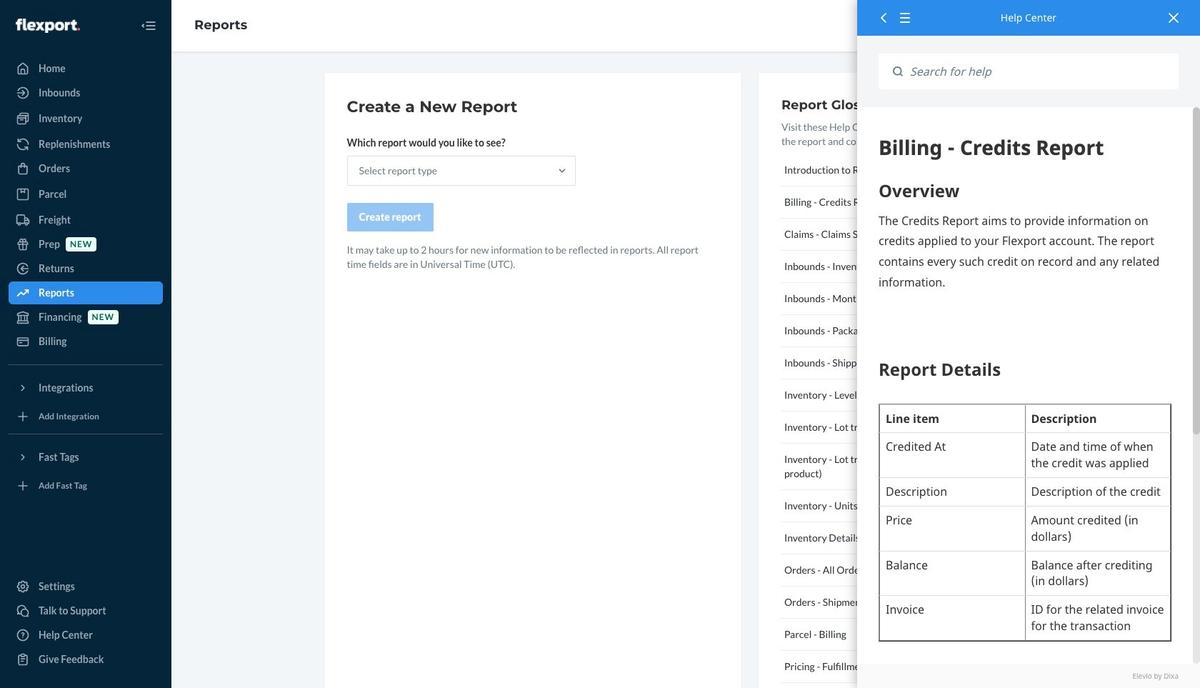 Task type: describe. For each thing, give the bounding box(es) containing it.
flexport logo image
[[16, 18, 80, 33]]

close navigation image
[[140, 17, 157, 34]]

Search search field
[[903, 54, 1179, 90]]



Task type: vqa. For each thing, say whether or not it's contained in the screenshot.
bottom Fast
no



